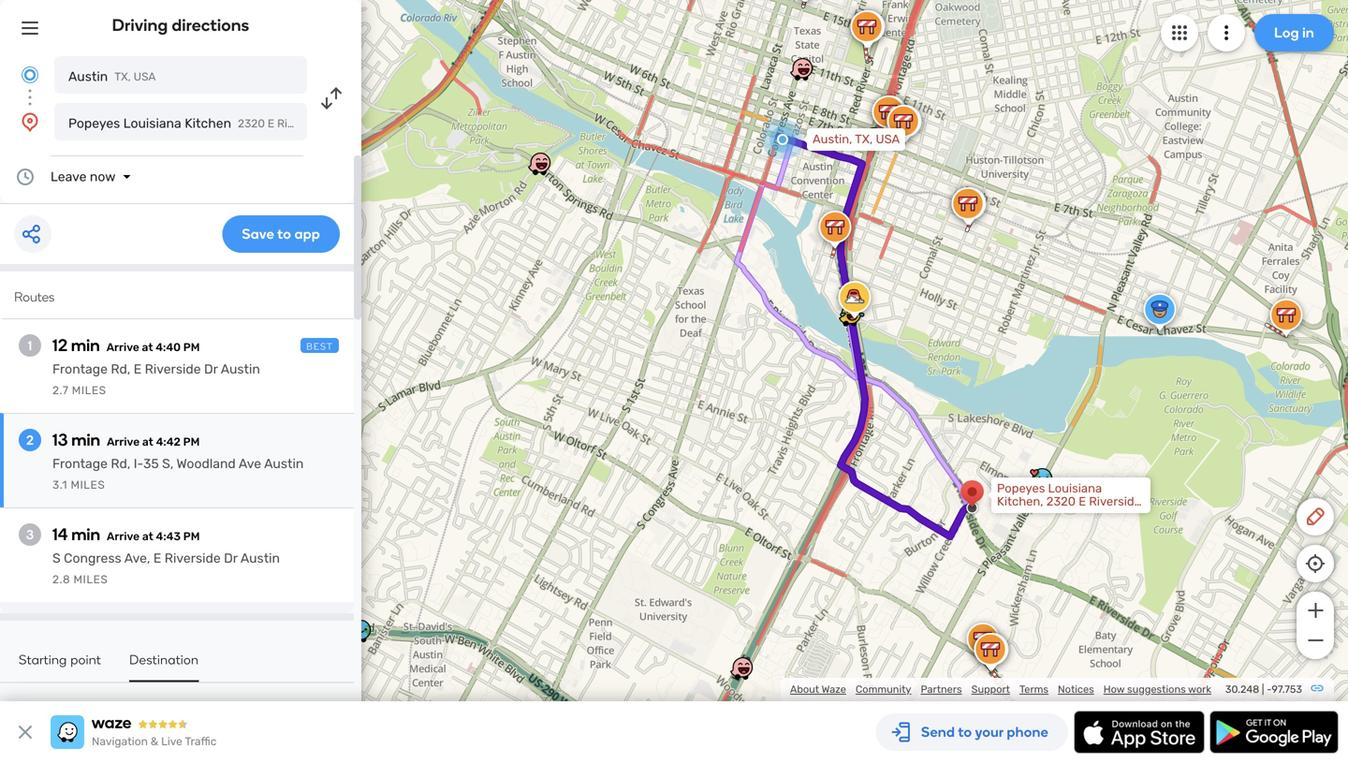 Task type: vqa. For each thing, say whether or not it's contained in the screenshot.
1st at from the bottom of the page
yes



Task type: describe. For each thing, give the bounding box(es) containing it.
pencil image
[[1304, 506, 1327, 528]]

link image
[[1310, 681, 1325, 696]]

x image
[[14, 721, 37, 743]]

austin inside the s congress ave, e riverside dr austin 2.8 miles
[[240, 551, 280, 566]]

about
[[790, 683, 819, 696]]

riverside inside the s congress ave, e riverside dr austin 2.8 miles
[[165, 551, 221, 566]]

2
[[26, 432, 34, 448]]

about waze link
[[790, 683, 846, 696]]

ave
[[239, 456, 261, 471]]

location image
[[19, 110, 41, 133]]

now
[[90, 169, 116, 184]]

terms
[[1020, 683, 1049, 696]]

e inside the s congress ave, e riverside dr austin 2.8 miles
[[153, 551, 161, 566]]

current location image
[[19, 64, 41, 86]]

kitchen
[[185, 116, 231, 131]]

miles inside frontage rd, i-35 s, woodland ave austin 3.1 miles
[[71, 478, 105, 492]]

notices link
[[1058, 683, 1094, 696]]

popeyes louisiana kitchen button
[[54, 103, 307, 140]]

driving directions
[[112, 15, 249, 35]]

at for 14 min
[[142, 530, 153, 543]]

congress
[[64, 551, 121, 566]]

navigation
[[92, 735, 148, 748]]

tx, for austin,
[[855, 132, 873, 147]]

s,
[[162, 456, 174, 471]]

destination button
[[129, 652, 199, 682]]

-
[[1267, 683, 1272, 696]]

work
[[1188, 683, 1212, 696]]

austin inside frontage rd, e riverside dr austin 2.7 miles
[[221, 361, 260, 377]]

14
[[52, 524, 68, 544]]

usa for austin
[[134, 70, 156, 83]]

pm for 14 min
[[183, 530, 200, 543]]

point
[[70, 652, 101, 668]]

4:40
[[156, 341, 181, 354]]

clock image
[[14, 166, 37, 188]]

frontage for 13
[[52, 456, 108, 471]]

best
[[306, 341, 333, 352]]

navigation & live traffic
[[92, 735, 217, 748]]

miles inside the s congress ave, e riverside dr austin 2.8 miles
[[74, 573, 108, 586]]

4:42
[[156, 435, 181, 449]]

driving
[[112, 15, 168, 35]]

tx, for austin
[[114, 70, 131, 83]]

e inside frontage rd, e riverside dr austin 2.7 miles
[[134, 361, 142, 377]]

&
[[151, 735, 158, 748]]

austin inside frontage rd, i-35 s, woodland ave austin 3.1 miles
[[264, 456, 304, 471]]

austin tx, usa
[[68, 69, 156, 84]]

zoom in image
[[1304, 599, 1327, 622]]

arrive for 13 min
[[107, 435, 140, 449]]

pm for 13 min
[[183, 435, 200, 449]]

routes
[[14, 289, 55, 305]]

4:43
[[156, 530, 181, 543]]

directions
[[172, 15, 249, 35]]

popeyes louisiana kitchen
[[68, 116, 231, 131]]

leave
[[51, 169, 87, 184]]

woodland
[[176, 456, 236, 471]]

s
[[52, 551, 61, 566]]

ave,
[[124, 551, 150, 566]]

3
[[26, 527, 34, 543]]

how suggestions work link
[[1104, 683, 1212, 696]]

destination
[[129, 652, 199, 668]]

notices
[[1058, 683, 1094, 696]]

suggestions
[[1127, 683, 1186, 696]]

30.248 | -97.753
[[1226, 683, 1302, 696]]

austin, tx, usa
[[813, 132, 900, 147]]



Task type: locate. For each thing, give the bounding box(es) containing it.
frontage up the 2.7
[[52, 361, 108, 377]]

35
[[143, 456, 159, 471]]

0 horizontal spatial e
[[134, 361, 142, 377]]

arrive
[[106, 341, 139, 354], [107, 435, 140, 449], [107, 530, 140, 543]]

2 frontage from the top
[[52, 456, 108, 471]]

30.248
[[1226, 683, 1260, 696]]

arrive up ave,
[[107, 530, 140, 543]]

min right 13
[[71, 430, 100, 450]]

at inside 12 min arrive at 4:40 pm
[[142, 341, 153, 354]]

0 horizontal spatial dr
[[204, 361, 218, 377]]

1 rd, from the top
[[111, 361, 130, 377]]

2 at from the top
[[142, 435, 153, 449]]

support
[[972, 683, 1010, 696]]

at left 4:40
[[142, 341, 153, 354]]

terms link
[[1020, 683, 1049, 696]]

1 vertical spatial tx,
[[855, 132, 873, 147]]

1 vertical spatial dr
[[224, 551, 238, 566]]

miles right the 3.1
[[71, 478, 105, 492]]

0 vertical spatial riverside
[[145, 361, 201, 377]]

min for 13 min
[[71, 430, 100, 450]]

usa
[[134, 70, 156, 83], [876, 132, 900, 147]]

12 min arrive at 4:40 pm
[[52, 335, 200, 355]]

e
[[134, 361, 142, 377], [153, 551, 161, 566]]

usa up popeyes louisiana kitchen
[[134, 70, 156, 83]]

2 vertical spatial miles
[[74, 573, 108, 586]]

1 vertical spatial frontage
[[52, 456, 108, 471]]

frontage rd, e riverside dr austin 2.7 miles
[[52, 361, 260, 397]]

1 vertical spatial pm
[[183, 435, 200, 449]]

riverside down 4:40
[[145, 361, 201, 377]]

rd, inside frontage rd, e riverside dr austin 2.7 miles
[[111, 361, 130, 377]]

0 horizontal spatial usa
[[134, 70, 156, 83]]

arrive for 14 min
[[107, 530, 140, 543]]

tx, up popeyes louisiana kitchen
[[114, 70, 131, 83]]

at inside 14 min arrive at 4:43 pm
[[142, 530, 153, 543]]

zoom out image
[[1304, 629, 1327, 652]]

community link
[[856, 683, 912, 696]]

pm inside 13 min arrive at 4:42 pm
[[183, 435, 200, 449]]

waze
[[822, 683, 846, 696]]

miles right the 2.7
[[72, 384, 106, 397]]

frontage inside frontage rd, e riverside dr austin 2.7 miles
[[52, 361, 108, 377]]

1 pm from the top
[[183, 341, 200, 354]]

2 vertical spatial at
[[142, 530, 153, 543]]

community
[[856, 683, 912, 696]]

3.1
[[52, 478, 67, 492]]

frontage rd, i-35 s, woodland ave austin 3.1 miles
[[52, 456, 304, 492]]

starting
[[19, 652, 67, 668]]

1 horizontal spatial e
[[153, 551, 161, 566]]

97.753
[[1272, 683, 1302, 696]]

2.8
[[52, 573, 70, 586]]

riverside inside frontage rd, e riverside dr austin 2.7 miles
[[145, 361, 201, 377]]

1 vertical spatial min
[[71, 430, 100, 450]]

live
[[161, 735, 182, 748]]

about waze community partners support terms notices how suggestions work
[[790, 683, 1212, 696]]

frontage for 12
[[52, 361, 108, 377]]

0 vertical spatial frontage
[[52, 361, 108, 377]]

dr
[[204, 361, 218, 377], [224, 551, 238, 566]]

0 vertical spatial arrive
[[106, 341, 139, 354]]

2.7
[[52, 384, 69, 397]]

austin,
[[813, 132, 852, 147]]

popeyes
[[68, 116, 120, 131]]

12
[[52, 335, 68, 355]]

rd, for 13 min
[[111, 456, 130, 471]]

rd, down 12 min arrive at 4:40 pm
[[111, 361, 130, 377]]

0 vertical spatial min
[[71, 335, 100, 355]]

dr inside frontage rd, e riverside dr austin 2.7 miles
[[204, 361, 218, 377]]

1 horizontal spatial tx,
[[855, 132, 873, 147]]

s congress ave, e riverside dr austin 2.8 miles
[[52, 551, 280, 586]]

2 vertical spatial pm
[[183, 530, 200, 543]]

0 vertical spatial e
[[134, 361, 142, 377]]

support link
[[972, 683, 1010, 696]]

pm for 12 min
[[183, 341, 200, 354]]

tx,
[[114, 70, 131, 83], [855, 132, 873, 147]]

at for 13 min
[[142, 435, 153, 449]]

0 vertical spatial dr
[[204, 361, 218, 377]]

arrive inside 14 min arrive at 4:43 pm
[[107, 530, 140, 543]]

at inside 13 min arrive at 4:42 pm
[[142, 435, 153, 449]]

usa inside the austin tx, usa
[[134, 70, 156, 83]]

usa for austin,
[[876, 132, 900, 147]]

min
[[71, 335, 100, 355], [71, 430, 100, 450], [71, 524, 100, 544]]

riverside
[[145, 361, 201, 377], [165, 551, 221, 566]]

at for 12 min
[[142, 341, 153, 354]]

starting point
[[19, 652, 101, 668]]

1 frontage from the top
[[52, 361, 108, 377]]

dr inside the s congress ave, e riverside dr austin 2.8 miles
[[224, 551, 238, 566]]

rd, left i-
[[111, 456, 130, 471]]

rd, for 12 min
[[111, 361, 130, 377]]

arrive inside 13 min arrive at 4:42 pm
[[107, 435, 140, 449]]

0 horizontal spatial tx,
[[114, 70, 131, 83]]

pm inside 14 min arrive at 4:43 pm
[[183, 530, 200, 543]]

tx, right austin,
[[855, 132, 873, 147]]

1 vertical spatial miles
[[71, 478, 105, 492]]

min for 14 min
[[71, 524, 100, 544]]

2 vertical spatial arrive
[[107, 530, 140, 543]]

at left "4:42"
[[142, 435, 153, 449]]

usa right austin,
[[876, 132, 900, 147]]

13
[[52, 430, 68, 450]]

i-
[[134, 456, 143, 471]]

3 at from the top
[[142, 530, 153, 543]]

pm inside 12 min arrive at 4:40 pm
[[183, 341, 200, 354]]

frontage inside frontage rd, i-35 s, woodland ave austin 3.1 miles
[[52, 456, 108, 471]]

1 at from the top
[[142, 341, 153, 354]]

3 pm from the top
[[183, 530, 200, 543]]

13 min arrive at 4:42 pm
[[52, 430, 200, 450]]

0 vertical spatial miles
[[72, 384, 106, 397]]

partners
[[921, 683, 962, 696]]

0 vertical spatial pm
[[183, 341, 200, 354]]

arrive left 4:40
[[106, 341, 139, 354]]

miles
[[72, 384, 106, 397], [71, 478, 105, 492], [74, 573, 108, 586]]

1 vertical spatial usa
[[876, 132, 900, 147]]

louisiana
[[123, 116, 181, 131]]

1 horizontal spatial dr
[[224, 551, 238, 566]]

pm right "4:42"
[[183, 435, 200, 449]]

pm right 4:43
[[183, 530, 200, 543]]

2 vertical spatial min
[[71, 524, 100, 544]]

0 vertical spatial tx,
[[114, 70, 131, 83]]

tx, inside the austin tx, usa
[[114, 70, 131, 83]]

rd,
[[111, 361, 130, 377], [111, 456, 130, 471]]

traffic
[[185, 735, 217, 748]]

how
[[1104, 683, 1125, 696]]

2 rd, from the top
[[111, 456, 130, 471]]

1 vertical spatial e
[[153, 551, 161, 566]]

2 pm from the top
[[183, 435, 200, 449]]

|
[[1262, 683, 1264, 696]]

leave now
[[51, 169, 116, 184]]

e right ave,
[[153, 551, 161, 566]]

pm right 4:40
[[183, 341, 200, 354]]

1 vertical spatial at
[[142, 435, 153, 449]]

arrive up i-
[[107, 435, 140, 449]]

14 min arrive at 4:43 pm
[[52, 524, 200, 544]]

austin
[[68, 69, 108, 84], [221, 361, 260, 377], [264, 456, 304, 471], [240, 551, 280, 566]]

rd, inside frontage rd, i-35 s, woodland ave austin 3.1 miles
[[111, 456, 130, 471]]

frontage up the 3.1
[[52, 456, 108, 471]]

1 vertical spatial riverside
[[165, 551, 221, 566]]

0 vertical spatial at
[[142, 341, 153, 354]]

min for 12 min
[[71, 335, 100, 355]]

0 vertical spatial usa
[[134, 70, 156, 83]]

1 vertical spatial rd,
[[111, 456, 130, 471]]

1 horizontal spatial usa
[[876, 132, 900, 147]]

min right 12
[[71, 335, 100, 355]]

arrive inside 12 min arrive at 4:40 pm
[[106, 341, 139, 354]]

e down 12 min arrive at 4:40 pm
[[134, 361, 142, 377]]

at left 4:43
[[142, 530, 153, 543]]

arrive for 12 min
[[106, 341, 139, 354]]

at
[[142, 341, 153, 354], [142, 435, 153, 449], [142, 530, 153, 543]]

pm
[[183, 341, 200, 354], [183, 435, 200, 449], [183, 530, 200, 543]]

miles down congress
[[74, 573, 108, 586]]

miles inside frontage rd, e riverside dr austin 2.7 miles
[[72, 384, 106, 397]]

riverside down 4:43
[[165, 551, 221, 566]]

starting point button
[[19, 652, 101, 680]]

1
[[28, 338, 32, 353]]

1 vertical spatial arrive
[[107, 435, 140, 449]]

frontage
[[52, 361, 108, 377], [52, 456, 108, 471]]

0 vertical spatial rd,
[[111, 361, 130, 377]]

min up congress
[[71, 524, 100, 544]]

partners link
[[921, 683, 962, 696]]



